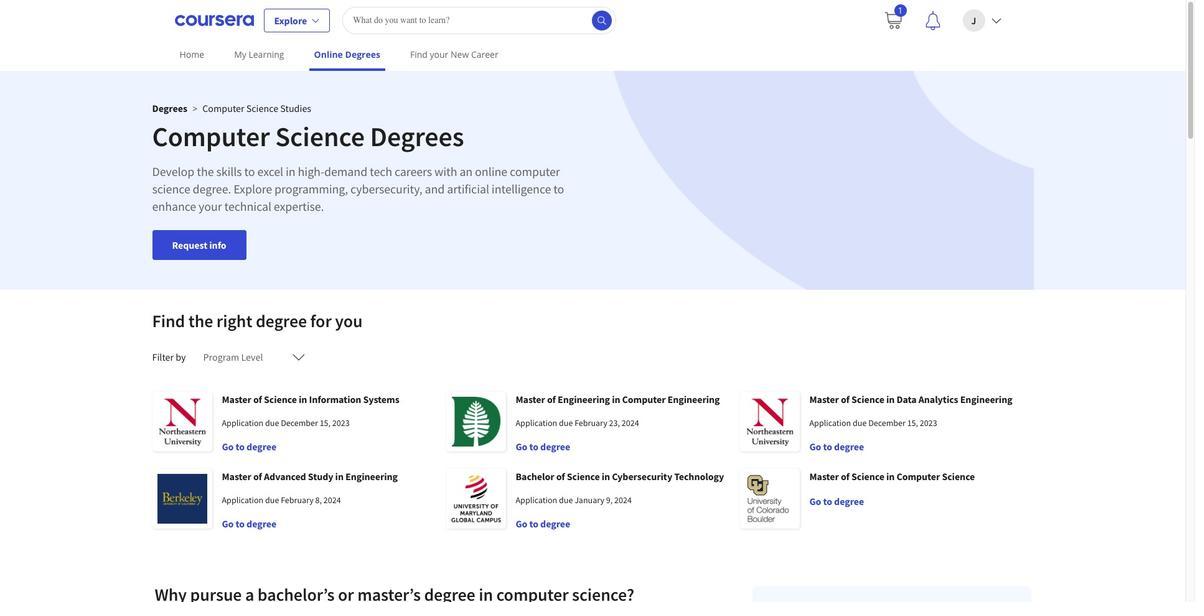 Task type: locate. For each thing, give the bounding box(es) containing it.
1 vertical spatial the
[[188, 310, 213, 333]]

degree up master of science in computer science on the bottom right
[[834, 441, 864, 453]]

application due december 15, 2023 down data
[[810, 418, 938, 429]]

1 2023 from the left
[[332, 418, 350, 429]]

go to degree for master of engineering in computer engineering
[[516, 441, 570, 453]]

application for master of science in information systems
[[222, 418, 264, 429]]

degree for bachelor of science in cybersecurity technology
[[541, 518, 570, 531]]

1 horizontal spatial application due december 15, 2023
[[810, 418, 938, 429]]

degrees
[[345, 49, 380, 60], [152, 102, 188, 115], [370, 120, 464, 154]]

artificial
[[447, 181, 489, 197]]

15, for data
[[908, 418, 919, 429]]

and
[[425, 181, 445, 197]]

february
[[575, 418, 608, 429], [281, 495, 314, 506]]

application due february 8, 2024
[[222, 495, 341, 506]]

develop
[[152, 164, 194, 179]]

application due december 15, 2023 for information
[[222, 418, 350, 429]]

degrees left >
[[152, 102, 188, 115]]

0 horizontal spatial northeastern university image
[[152, 392, 212, 452]]

1 vertical spatial find
[[152, 310, 185, 333]]

in for master of science in information systems
[[299, 394, 307, 406]]

develop the skills to excel in high-demand tech careers with an online computer science degree. explore programming, cybersecurity, and artificial intelligence to enhance your technical expertise.
[[152, 164, 564, 214]]

degree for master of science in information systems
[[247, 441, 277, 453]]

8,
[[315, 495, 322, 506]]

go for master of engineering in computer engineering
[[516, 441, 528, 453]]

computer
[[510, 164, 560, 179]]

computer
[[203, 102, 244, 115], [152, 120, 270, 154], [622, 394, 666, 406], [897, 471, 940, 483]]

programming,
[[275, 181, 348, 197]]

studies
[[280, 102, 311, 115]]

go for master of science in data analytics engineering
[[810, 441, 822, 453]]

career
[[471, 49, 499, 60]]

0 horizontal spatial your
[[199, 199, 222, 214]]

skills
[[216, 164, 242, 179]]

excel
[[257, 164, 283, 179]]

master for master of engineering in computer engineering
[[516, 394, 545, 406]]

None search field
[[343, 7, 617, 34]]

master of science in computer science
[[810, 471, 975, 483]]

an
[[460, 164, 473, 179]]

degree down application due february 23, 2024
[[541, 441, 570, 453]]

master for master of science in data analytics engineering
[[810, 394, 839, 406]]

in for master of engineering in computer engineering
[[612, 394, 621, 406]]

2 2023 from the left
[[920, 418, 938, 429]]

go to degree for master of science in data analytics engineering
[[810, 441, 864, 453]]

degrees right the online
[[345, 49, 380, 60]]

find the right degree for you
[[152, 310, 363, 333]]

degrees > computer science studies computer science degrees
[[152, 102, 464, 154]]

the
[[197, 164, 214, 179], [188, 310, 213, 333]]

2024 for computer
[[622, 418, 639, 429]]

degree down application due february 8, 2024
[[247, 518, 277, 531]]

1 15, from the left
[[320, 418, 331, 429]]

master of science in information systems
[[222, 394, 400, 406]]

0 horizontal spatial december
[[281, 418, 318, 429]]

0 vertical spatial the
[[197, 164, 214, 179]]

technology
[[675, 471, 724, 483]]

february left "8,"
[[281, 495, 314, 506]]

degree
[[256, 310, 307, 333], [247, 441, 277, 453], [541, 441, 570, 453], [834, 441, 864, 453], [834, 496, 864, 508], [247, 518, 277, 531], [541, 518, 570, 531]]

degree left for
[[256, 310, 307, 333]]

go to degree for bachelor of science in cybersecurity technology
[[516, 518, 570, 531]]

application for master of advanced study in engineering
[[222, 495, 264, 506]]

for
[[310, 310, 332, 333]]

find your new career link
[[405, 40, 504, 68]]

to
[[244, 164, 255, 179], [554, 181, 564, 197], [236, 441, 245, 453], [530, 441, 539, 453], [824, 441, 833, 453], [824, 496, 833, 508], [236, 518, 245, 531], [530, 518, 539, 531]]

2024 for cybersecurity
[[615, 495, 632, 506]]

the left right
[[188, 310, 213, 333]]

find left new
[[410, 49, 428, 60]]

1 vertical spatial february
[[281, 495, 314, 506]]

1 horizontal spatial explore
[[274, 14, 307, 26]]

0 horizontal spatial application due december 15, 2023
[[222, 418, 350, 429]]

2 december from the left
[[869, 418, 906, 429]]

university of colorado boulder image
[[740, 470, 800, 529]]

university of california, berkeley image
[[152, 470, 212, 529]]

systems
[[363, 394, 400, 406]]

in inside develop the skills to excel in high-demand tech careers with an online computer science degree. explore programming, cybersecurity, and artificial intelligence to enhance your technical expertise.
[[286, 164, 296, 179]]

0 horizontal spatial february
[[281, 495, 314, 506]]

explore
[[274, 14, 307, 26], [234, 181, 272, 197]]

go for master of science in information systems
[[222, 441, 234, 453]]

of for master of engineering in computer engineering
[[547, 394, 556, 406]]

online degrees
[[314, 49, 380, 60]]

due
[[265, 418, 279, 429], [559, 418, 573, 429], [853, 418, 867, 429], [265, 495, 279, 506], [559, 495, 573, 506]]

february for engineering
[[575, 418, 608, 429]]

2023 down analytics
[[920, 418, 938, 429]]

computer science studies link
[[203, 102, 311, 115]]

degree down application due january 9, 2024
[[541, 518, 570, 531]]

due down master of science in data analytics engineering
[[853, 418, 867, 429]]

december down data
[[869, 418, 906, 429]]

the inside develop the skills to excel in high-demand tech careers with an online computer science degree. explore programming, cybersecurity, and artificial intelligence to enhance your technical expertise.
[[197, 164, 214, 179]]

2024 right "8,"
[[324, 495, 341, 506]]

with
[[435, 164, 457, 179]]

level
[[241, 351, 263, 364]]

1 vertical spatial your
[[199, 199, 222, 214]]

february left 23,
[[575, 418, 608, 429]]

science
[[246, 102, 278, 115], [275, 120, 365, 154], [264, 394, 297, 406], [852, 394, 885, 406], [567, 471, 600, 483], [852, 471, 885, 483], [942, 471, 975, 483]]

0 vertical spatial february
[[575, 418, 608, 429]]

go
[[222, 441, 234, 453], [516, 441, 528, 453], [810, 441, 822, 453], [810, 496, 822, 508], [222, 518, 234, 531], [516, 518, 528, 531]]

in
[[286, 164, 296, 179], [299, 394, 307, 406], [612, 394, 621, 406], [887, 394, 895, 406], [335, 471, 344, 483], [602, 471, 610, 483], [887, 471, 895, 483]]

master of advanced study in engineering
[[222, 471, 398, 483]]

master
[[222, 394, 251, 406], [516, 394, 545, 406], [810, 394, 839, 406], [222, 471, 251, 483], [810, 471, 839, 483]]

december
[[281, 418, 318, 429], [869, 418, 906, 429]]

due down master of science in information systems
[[265, 418, 279, 429]]

due left january
[[559, 495, 573, 506]]

find up the filter by
[[152, 310, 185, 333]]

the up 'degree.'
[[197, 164, 214, 179]]

1 link
[[873, 0, 913, 40]]

due left 23,
[[559, 418, 573, 429]]

december for data
[[869, 418, 906, 429]]

2023 down information
[[332, 418, 350, 429]]

degree.
[[193, 181, 231, 197]]

2 application due december 15, 2023 from the left
[[810, 418, 938, 429]]

northeastern university image
[[152, 392, 212, 452], [740, 392, 800, 452]]

0 vertical spatial your
[[430, 49, 449, 60]]

new
[[451, 49, 469, 60]]

demand
[[324, 164, 367, 179]]

you
[[335, 310, 363, 333]]

application
[[222, 418, 264, 429], [516, 418, 557, 429], [810, 418, 851, 429], [222, 495, 264, 506], [516, 495, 557, 506]]

explore up learning
[[274, 14, 307, 26]]

online
[[475, 164, 508, 179]]

1 horizontal spatial 2023
[[920, 418, 938, 429]]

2024 right 9,
[[615, 495, 632, 506]]

15, down information
[[320, 418, 331, 429]]

your left new
[[430, 49, 449, 60]]

degrees up the careers
[[370, 120, 464, 154]]

find for find the right degree for you
[[152, 310, 185, 333]]

1 horizontal spatial find
[[410, 49, 428, 60]]

expertise.
[[274, 199, 324, 214]]

2023
[[332, 418, 350, 429], [920, 418, 938, 429]]

coursera image
[[175, 10, 254, 30]]

bachelor
[[516, 471, 555, 483]]

15, down master of science in data analytics engineering
[[908, 418, 919, 429]]

filter by
[[152, 351, 186, 364]]

due down "advanced"
[[265, 495, 279, 506]]

degree up "advanced"
[[247, 441, 277, 453]]

my learning
[[234, 49, 284, 60]]

1 horizontal spatial 15,
[[908, 418, 919, 429]]

of
[[253, 394, 262, 406], [547, 394, 556, 406], [841, 394, 850, 406], [253, 471, 262, 483], [556, 471, 565, 483], [841, 471, 850, 483]]

1 vertical spatial explore
[[234, 181, 272, 197]]

intelligence
[[492, 181, 551, 197]]

1 horizontal spatial northeastern university image
[[740, 392, 800, 452]]

of for master of advanced study in engineering
[[253, 471, 262, 483]]

master for master of advanced study in engineering
[[222, 471, 251, 483]]

master for master of science in computer science
[[810, 471, 839, 483]]

0 horizontal spatial 2023
[[332, 418, 350, 429]]

go to degree
[[222, 441, 277, 453], [516, 441, 570, 453], [810, 441, 864, 453], [810, 496, 864, 508], [222, 518, 277, 531], [516, 518, 570, 531]]

0 horizontal spatial 15,
[[320, 418, 331, 429]]

0 horizontal spatial explore
[[234, 181, 272, 197]]

0 vertical spatial explore
[[274, 14, 307, 26]]

december for information
[[281, 418, 318, 429]]

home
[[180, 49, 204, 60]]

2 15, from the left
[[908, 418, 919, 429]]

What do you want to learn? text field
[[343, 7, 617, 34]]

0 horizontal spatial find
[[152, 310, 185, 333]]

2 northeastern university image from the left
[[740, 392, 800, 452]]

application due december 15, 2023
[[222, 418, 350, 429], [810, 418, 938, 429]]

2023 for data
[[920, 418, 938, 429]]

1 horizontal spatial february
[[575, 418, 608, 429]]

due for data
[[853, 418, 867, 429]]

technical
[[224, 199, 271, 214]]

december down master of science in information systems
[[281, 418, 318, 429]]

your
[[430, 49, 449, 60], [199, 199, 222, 214]]

your down 'degree.'
[[199, 199, 222, 214]]

find your new career
[[410, 49, 499, 60]]

of for master of science in data analytics engineering
[[841, 394, 850, 406]]

explore up technical
[[234, 181, 272, 197]]

shopping cart: 1 item element
[[883, 4, 907, 30]]

1 northeastern university image from the left
[[152, 392, 212, 452]]

15,
[[320, 418, 331, 429], [908, 418, 919, 429]]

cybersecurity,
[[351, 181, 423, 197]]

degree down master of science in computer science on the bottom right
[[834, 496, 864, 508]]

online degrees link
[[309, 40, 385, 71]]

my learning link
[[229, 40, 289, 68]]

1 horizontal spatial december
[[869, 418, 906, 429]]

bachelor of science in cybersecurity technology
[[516, 471, 724, 483]]

application due december 15, 2023 down master of science in information systems
[[222, 418, 350, 429]]

2024
[[622, 418, 639, 429], [324, 495, 341, 506], [615, 495, 632, 506]]

0 vertical spatial find
[[410, 49, 428, 60]]

2 vertical spatial degrees
[[370, 120, 464, 154]]

1 application due december 15, 2023 from the left
[[222, 418, 350, 429]]

filter
[[152, 351, 174, 364]]

j button
[[953, 0, 1012, 40]]

application for bachelor of science in cybersecurity technology
[[516, 495, 557, 506]]

23,
[[609, 418, 620, 429]]

2024 right 23,
[[622, 418, 639, 429]]

1 december from the left
[[281, 418, 318, 429]]

engineering
[[558, 394, 610, 406], [668, 394, 720, 406], [961, 394, 1013, 406], [346, 471, 398, 483]]

find
[[410, 49, 428, 60], [152, 310, 185, 333]]

northeastern university image for master of science in information systems
[[152, 392, 212, 452]]



Task type: describe. For each thing, give the bounding box(es) containing it.
go to degree for master of advanced study in engineering
[[222, 518, 277, 531]]

program level
[[203, 351, 263, 364]]

university of maryland global campus image
[[446, 470, 506, 529]]

tech
[[370, 164, 392, 179]]

explore button
[[264, 8, 330, 32]]

explore inside dropdown button
[[274, 14, 307, 26]]

master of engineering in computer engineering
[[516, 394, 720, 406]]

9,
[[606, 495, 613, 506]]

by
[[176, 351, 186, 364]]

data
[[897, 394, 917, 406]]

my
[[234, 49, 247, 60]]

home link
[[175, 40, 209, 68]]

application due february 23, 2024
[[516, 418, 639, 429]]

degree for master of advanced study in engineering
[[247, 518, 277, 531]]

advanced
[[264, 471, 306, 483]]

j
[[972, 14, 977, 26]]

request info button
[[152, 230, 246, 260]]

master for master of science in information systems
[[222, 394, 251, 406]]

dartmouth college image
[[446, 392, 506, 452]]

february for advanced
[[281, 495, 314, 506]]

cybersecurity
[[612, 471, 673, 483]]

1 horizontal spatial your
[[430, 49, 449, 60]]

degree for master of engineering in computer engineering
[[541, 441, 570, 453]]

enhance
[[152, 199, 196, 214]]

the for find
[[188, 310, 213, 333]]

of for master of science in computer science
[[841, 471, 850, 483]]

due for in
[[265, 495, 279, 506]]

degrees link
[[152, 102, 188, 115]]

learning
[[249, 49, 284, 60]]

in for master of science in computer science
[[887, 471, 895, 483]]

application due december 15, 2023 for data
[[810, 418, 938, 429]]

analytics
[[919, 394, 959, 406]]

january
[[575, 495, 605, 506]]

degree for master of science in data analytics engineering
[[834, 441, 864, 453]]

15, for information
[[320, 418, 331, 429]]

application for master of engineering in computer engineering
[[516, 418, 557, 429]]

2023 for information
[[332, 418, 350, 429]]

find for find your new career
[[410, 49, 428, 60]]

science
[[152, 181, 190, 197]]

of for master of science in information systems
[[253, 394, 262, 406]]

in for master of science in data analytics engineering
[[887, 394, 895, 406]]

study
[[308, 471, 333, 483]]

of for bachelor of science in cybersecurity technology
[[556, 471, 565, 483]]

application due january 9, 2024
[[516, 495, 632, 506]]

info
[[209, 239, 226, 252]]

go to degree for master of science in information systems
[[222, 441, 277, 453]]

master of science in data analytics engineering
[[810, 394, 1013, 406]]

application for master of science in data analytics engineering
[[810, 418, 851, 429]]

1 vertical spatial degrees
[[152, 102, 188, 115]]

right
[[217, 310, 252, 333]]

northeastern university image for master of science in data analytics engineering
[[740, 392, 800, 452]]

explore inside develop the skills to excel in high-demand tech careers with an online computer science degree. explore programming, cybersecurity, and artificial intelligence to enhance your technical expertise.
[[234, 181, 272, 197]]

in for bachelor of science in cybersecurity technology
[[602, 471, 610, 483]]

high-
[[298, 164, 324, 179]]

due for computer
[[559, 418, 573, 429]]

go for master of advanced study in engineering
[[222, 518, 234, 531]]

careers
[[395, 164, 432, 179]]

2024 for in
[[324, 495, 341, 506]]

due for cybersecurity
[[559, 495, 573, 506]]

the for develop
[[197, 164, 214, 179]]

go for bachelor of science in cybersecurity technology
[[516, 518, 528, 531]]

request
[[172, 239, 207, 252]]

>
[[193, 103, 198, 115]]

information
[[309, 394, 361, 406]]

online
[[314, 49, 343, 60]]

due for information
[[265, 418, 279, 429]]

program
[[203, 351, 239, 364]]

1
[[898, 4, 903, 16]]

request info
[[172, 239, 226, 252]]

program level button
[[196, 342, 313, 372]]

your inside develop the skills to excel in high-demand tech careers with an online computer science degree. explore programming, cybersecurity, and artificial intelligence to enhance your technical expertise.
[[199, 199, 222, 214]]

0 vertical spatial degrees
[[345, 49, 380, 60]]



Task type: vqa. For each thing, say whether or not it's contained in the screenshot.
Technology
yes



